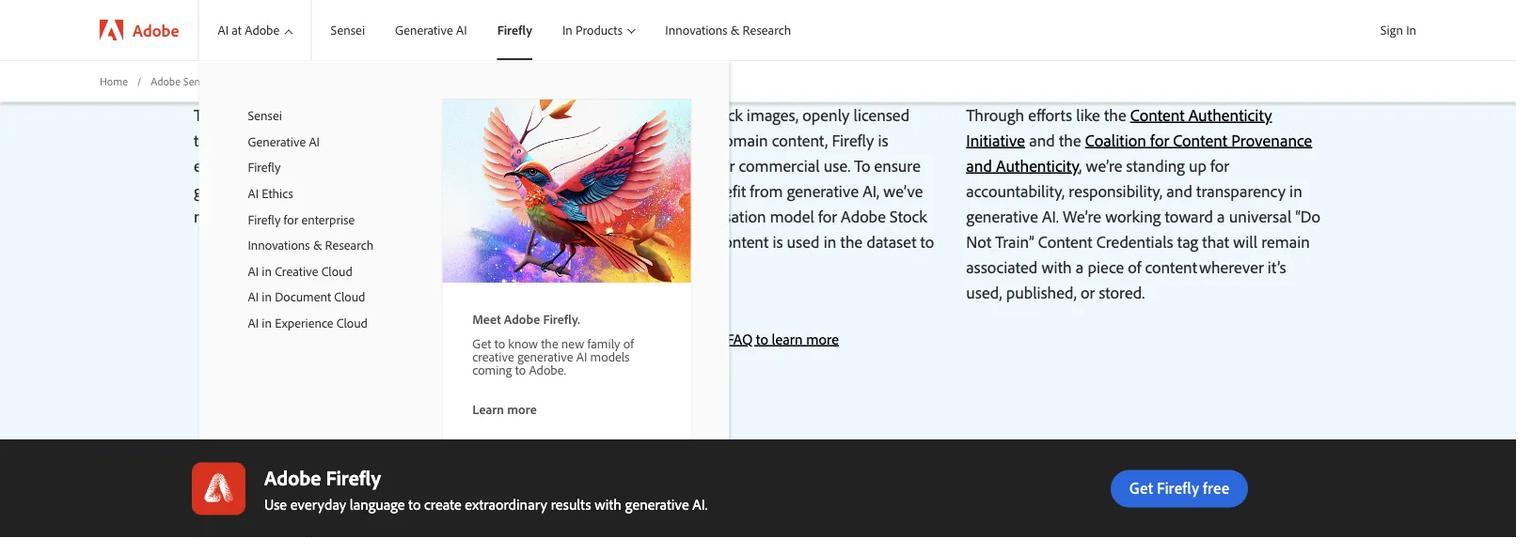 Task type: vqa. For each thing, say whether or not it's contained in the screenshot.
Sign Out
no



Task type: describe. For each thing, give the bounding box(es) containing it.
firefly for enterprise
[[248, 211, 355, 228]]

enterprise
[[301, 211, 355, 228]]

ai in creative cloud
[[248, 263, 353, 279]]

in for ai in experience cloud
[[262, 315, 272, 331]]

creative inside meet adobe firefly. get to know the new family of creative generative ai models coming to adobe.
[[472, 349, 514, 365]]

for inside coalition for content provenance and authenticity
[[1150, 129, 1169, 150]]

for inside "link"
[[284, 211, 298, 228]]

advantages.
[[761, 63, 855, 87]]

efforts
[[1028, 104, 1073, 125]]

2 vertical spatial is
[[773, 231, 783, 252]]

adobe right adobe, inc. icon
[[133, 19, 179, 40]]

in inside the trained on adobe stock images, openly licensed content, and public domain content, firefly is designed to be safe for commercial use. to ensure that creators can benefit from generative ai, we've developed a compensation model for adobe stock contributors whose content is used in the dataset to retrain firefly models.
[[824, 231, 837, 252]]

responsibility,
[[1069, 180, 1163, 201]]

firefly up to
[[832, 129, 874, 150]]

contributors
[[580, 231, 664, 252]]

used,
[[966, 282, 1002, 303]]

offers
[[499, 155, 537, 176]]

to inside adobe firefly use everyday language to create extraordinary results with generative ai.
[[408, 496, 421, 515]]

content inside the content authenticity initiative
[[1130, 104, 1185, 125]]

that for toward
[[1202, 231, 1229, 252]]

ai. for we're
[[1042, 205, 1059, 227]]

is inside the vision for firefly is to help people expand upon their natural creativity. as both a product and an embedded model inside adobe apps, firefly offers generative ai tools made specifically for creative needs, use cases, and workflows.
[[336, 104, 347, 125]]

it's
[[1268, 256, 1286, 277]]

use
[[242, 205, 266, 227]]

both
[[371, 129, 403, 150]]

firefly link for innovations
[[478, 0, 544, 60]]

through
[[966, 104, 1024, 125]]

needs,
[[194, 205, 238, 227]]

to
[[854, 155, 871, 176]]

firefly up ai ethics
[[248, 159, 281, 176]]

in inside , we're standing up for accountability, responsibility, and transparency in generative ai. we're working toward a universal "do not train" content credentials tag that will remain associated with a piece of content wherever it's used, published, or stored.
[[1290, 180, 1303, 201]]

ai up the use
[[248, 185, 259, 202]]

1 vertical spatial more
[[507, 402, 537, 418]]

dataset
[[867, 231, 917, 252]]

get inside meet adobe firefly. get to know the new family of creative generative ai models coming to adobe.
[[472, 336, 491, 352]]

their
[[194, 129, 225, 150]]

generative ai for firefly
[[248, 133, 320, 150]]

sensei link for firefly
[[218, 99, 404, 128]]

ensure
[[874, 155, 921, 176]]

firefly left in products in the top left of the page
[[497, 22, 532, 38]]

1 horizontal spatial &
[[731, 22, 740, 38]]

adobe sensei
[[151, 74, 213, 88]]

trained on adobe stock images, openly licensed content, and public domain content, firefly is designed to be safe for commercial use. to ensure that creators can benefit from generative ai, we've developed a compensation model for adobe stock contributors whose content is used in the dataset to retrain firefly models.
[[580, 104, 934, 277]]

adobe right home at the top left of page
[[151, 74, 181, 88]]

process.
[[363, 63, 428, 87]]

ai left as
[[309, 133, 320, 150]]

trained
[[580, 104, 631, 125]]

content wherever
[[1145, 256, 1264, 277]]

adobe inside the vision for firefly is to help people expand upon their natural creativity. as both a product and an embedded model inside adobe apps, firefly offers generative ai tools made specifically for creative needs, use cases, and workflows.
[[364, 155, 409, 176]]

create
[[424, 496, 462, 515]]

sensei link for innovations
[[312, 0, 376, 60]]

through efforts like the
[[966, 104, 1130, 125]]

ai in document cloud
[[248, 289, 365, 305]]

adobe inside meet adobe firefly. get to know the new family of creative generative ai models coming to adobe.
[[504, 311, 540, 328]]

content authenticity initiative
[[966, 104, 1272, 150]]

, we're standing up for accountability, responsibility, and transparency in generative ai. we're working toward a universal "do not train" content credentials tag that will remain associated with a piece of content wherever it's used, published, or stored.
[[966, 155, 1321, 303]]

extraordinary
[[465, 496, 547, 515]]

model inside the trained on adobe stock images, openly licensed content, and public domain content, firefly is designed to be safe for commercial use. to ensure that creators can benefit from generative ai, we've developed a compensation model for adobe stock contributors whose content is used in the dataset to retrain firefly models.
[[770, 205, 814, 227]]

new
[[561, 336, 584, 352]]

home
[[100, 74, 128, 88]]

to down know
[[515, 362, 526, 379]]

piece
[[1088, 256, 1124, 277]]

credentials
[[1097, 231, 1174, 252]]

for right vision
[[267, 104, 286, 125]]

generative inside the vision for firefly is to help people expand upon their natural creativity. as both a product and an embedded model inside adobe apps, firefly offers generative ai tools made specifically for creative needs, use cases, and workflows.
[[194, 180, 266, 201]]

sensei for innovations & research
[[331, 22, 365, 38]]

in products button
[[544, 0, 647, 60]]

workflows.
[[344, 205, 419, 227]]

the inside the trained on adobe stock images, openly licensed content, and public domain content, firefly is designed to be safe for commercial use. to ensure that creators can benefit from generative ai, we've developed a compensation model for adobe stock contributors whose content is used in the dataset to retrain firefly models.
[[840, 231, 863, 252]]

adobe link
[[81, 0, 198, 60]]

the
[[194, 104, 219, 125]]

to left be
[[646, 155, 660, 176]]

a left piece
[[1076, 256, 1084, 277]]

adobe firefly logo image
[[192, 463, 246, 516]]

on
[[635, 104, 653, 125]]

or
[[1081, 282, 1095, 303]]

toward
[[1165, 205, 1213, 227]]

for inside , we're standing up for accountability, responsibility, and transparency in generative ai. we're working toward a universal "do not train" content credentials tag that will remain associated with a piece of content wherever it's used, published, or stored.
[[1211, 155, 1230, 176]]

up
[[1189, 155, 1207, 176]]

generative inside the trained on adobe stock images, openly licensed content, and public domain content, firefly is designed to be safe for commercial use. to ensure that creators can benefit from generative ai, we've developed a compensation model for adobe stock contributors whose content is used in the dataset to retrain firefly models.
[[787, 180, 859, 201]]

tools
[[288, 180, 321, 201]]

tag
[[1177, 231, 1199, 252]]

made
[[325, 180, 364, 201]]

family
[[587, 336, 620, 352]]

ai up 'expand'
[[456, 22, 467, 38]]

learn more
[[472, 402, 537, 418]]

firefly image
[[442, 100, 691, 283]]

,
[[1079, 155, 1082, 176]]

the down ai at adobe popup button
[[266, 63, 292, 87]]

sign in button
[[1377, 14, 1420, 46]]

coalition for content provenance and authenticity link
[[966, 129, 1312, 176]]

experience
[[275, 315, 334, 331]]

enhance
[[194, 63, 262, 87]]

ai ethics
[[248, 185, 293, 202]]

sensei inside adobe sensei link
[[183, 74, 213, 88]]

group containing sensei
[[199, 60, 729, 479]]

from
[[750, 180, 783, 201]]

expand
[[454, 104, 504, 125]]

the up coalition
[[1104, 104, 1127, 125]]

with inside adobe firefly use everyday language to create extraordinary results with generative ai.
[[595, 496, 622, 515]]

cases,
[[270, 205, 310, 227]]

ai in experience cloud
[[248, 315, 368, 331]]

vision
[[223, 104, 263, 125]]

used
[[787, 231, 820, 252]]

and the
[[1025, 129, 1085, 150]]

cloud for ai in experience cloud
[[337, 315, 368, 331]]

developed
[[580, 205, 652, 227]]

whose
[[667, 231, 713, 252]]

not
[[966, 231, 992, 252]]

sign in
[[1381, 22, 1417, 38]]

1 vertical spatial innovations & research
[[248, 237, 374, 253]]

firefly.
[[543, 311, 580, 328]]

authenticity inside coalition for content provenance and authenticity
[[996, 155, 1079, 176]]

as
[[350, 129, 367, 150]]

1 horizontal spatial innovations & research
[[665, 22, 791, 38]]

content
[[717, 231, 769, 252]]

the vision for firefly is to help people expand upon their natural creativity. as both a product and an embedded model inside adobe apps, firefly offers generative ai tools made specifically for creative needs, use cases, and workflows.
[[194, 104, 544, 227]]

faq
[[727, 330, 753, 348]]

embedded
[[194, 155, 268, 176]]

adobe sensei link
[[151, 73, 213, 89]]

and inside coalition for content provenance and authenticity
[[966, 155, 992, 176]]

content inside , we're standing up for accountability, responsibility, and transparency in generative ai. we're working toward a universal "do not train" content credentials tag that will remain associated with a piece of content wherever it's used, published, or stored.
[[1038, 231, 1093, 252]]

to right dataset
[[921, 231, 934, 252]]

sign
[[1381, 22, 1403, 38]]

the inside meet adobe firefly. get to know the new family of creative generative ai models coming to adobe.
[[541, 336, 558, 352]]

licensed
[[854, 104, 910, 125]]

for down the apps,
[[447, 180, 466, 201]]

ai left creative
[[248, 263, 259, 279]]

adobe up public
[[657, 104, 702, 125]]

can
[[670, 180, 694, 201]]

in for ai in document cloud
[[262, 289, 272, 305]]

benefit
[[698, 180, 746, 201]]

specifically
[[368, 180, 443, 201]]

adobe inside popup button
[[245, 22, 280, 38]]

a right toward
[[1217, 205, 1225, 227]]

model inside the vision for firefly is to help people expand upon their natural creativity. as both a product and an embedded model inside adobe apps, firefly offers generative ai tools made specifically for creative needs, use cases, and workflows.
[[272, 155, 316, 176]]



Task type: locate. For each thing, give the bounding box(es) containing it.
of down credentials
[[1128, 256, 1141, 277]]

& up practical
[[731, 22, 740, 38]]

1 vertical spatial creators
[[611, 180, 666, 201]]

& down "firefly for enterprise" "link"
[[313, 237, 322, 253]]

innovations
[[665, 22, 728, 38], [248, 237, 310, 253]]

ai. for firefly
[[693, 496, 708, 515]]

upon
[[508, 104, 544, 125]]

1 vertical spatial generative
[[248, 133, 306, 150]]

firefly inside adobe firefly use everyday language to create extraordinary results with generative ai.
[[326, 465, 381, 491]]

creators up developed
[[611, 180, 666, 201]]

authenticity inside the content authenticity initiative
[[1189, 104, 1272, 125]]

0 vertical spatial sensei
[[331, 22, 365, 38]]

openly
[[803, 104, 850, 125]]

people
[[402, 104, 450, 125]]

meet
[[472, 311, 501, 328]]

creators inside the trained on adobe stock images, openly licensed content, and public domain content, firefly is designed to be safe for commercial use. to ensure that creators can benefit from generative ai, we've developed a compensation model for adobe stock contributors whose content is used in the dataset to retrain firefly models.
[[611, 180, 666, 201]]

1 vertical spatial of
[[623, 336, 634, 352]]

see
[[677, 330, 699, 348]]

transparency
[[1197, 180, 1286, 201]]

1 vertical spatial innovations
[[248, 237, 310, 253]]

1 horizontal spatial in
[[1406, 22, 1417, 38]]

generative ai link up inside
[[218, 128, 404, 154]]

0 vertical spatial ai.
[[1042, 205, 1059, 227]]

0 horizontal spatial innovations & research
[[248, 237, 374, 253]]

ai left 'tools'
[[270, 180, 284, 201]]

to right 'faq'
[[756, 330, 768, 348]]

1 horizontal spatial that
[[1202, 231, 1229, 252]]

adobe down ai,
[[841, 205, 886, 227]]

0 horizontal spatial is
[[336, 104, 347, 125]]

adobe, inc. image
[[100, 20, 123, 40]]

innovations inside group
[[248, 237, 310, 253]]

0 horizontal spatial get
[[472, 336, 491, 352]]

1 vertical spatial firefly link
[[218, 154, 404, 180]]

for up used
[[818, 205, 837, 227]]

working
[[1105, 205, 1161, 227]]

stock up domain
[[706, 104, 743, 125]]

we're
[[1086, 155, 1123, 176]]

1 vertical spatial sensei link
[[218, 99, 404, 128]]

and down on
[[640, 129, 666, 150]]

generative ai link for innovations
[[376, 0, 478, 60]]

practical
[[688, 63, 756, 87]]

document
[[275, 289, 331, 305]]

0 horizontal spatial more
[[507, 402, 537, 418]]

adobe.
[[529, 362, 566, 379]]

2 vertical spatial cloud
[[337, 315, 368, 331]]

and down through efforts like the
[[1029, 129, 1055, 150]]

1 horizontal spatial of
[[1128, 256, 1141, 277]]

sensei for firefly for enterprise
[[248, 107, 282, 124]]

of right family
[[623, 336, 634, 352]]

adobe right at
[[245, 22, 280, 38]]

0 vertical spatial innovations
[[665, 22, 728, 38]]

ai in document cloud link
[[218, 284, 404, 310]]

get firefly free link
[[1111, 471, 1248, 508]]

0 horizontal spatial model
[[272, 155, 316, 176]]

provenance
[[1232, 129, 1312, 150]]

sensei link up creativity.
[[218, 99, 404, 128]]

2 vertical spatial sensei
[[248, 107, 282, 124]]

our
[[703, 330, 723, 348]]

firefly up creativity.
[[290, 104, 332, 125]]

cloud right experience
[[337, 315, 368, 331]]

remain
[[1262, 231, 1310, 252]]

in left experience
[[262, 315, 272, 331]]

generative ai inside group
[[248, 133, 320, 150]]

inside
[[320, 155, 361, 176]]

creators
[[620, 63, 684, 87], [611, 180, 666, 201]]

a right developed
[[656, 205, 664, 227]]

that inside the trained on adobe stock images, openly licensed content, and public domain content, firefly is designed to be safe for commercial use. to ensure that creators can benefit from generative ai, we've developed a compensation model for adobe stock contributors whose content is used in the dataset to retrain firefly models.
[[580, 180, 607, 201]]

and down made
[[314, 205, 340, 227]]

1 vertical spatial model
[[770, 205, 814, 227]]

1 content, from the left
[[580, 129, 636, 150]]

the up ,
[[1059, 129, 1081, 150]]

1 vertical spatial generative ai
[[248, 133, 320, 150]]

0 horizontal spatial research
[[325, 237, 374, 253]]

will
[[1233, 231, 1258, 252]]

firefly link down creativity.
[[218, 154, 404, 180]]

in products
[[562, 22, 623, 38]]

1 vertical spatial stock
[[890, 205, 927, 227]]

1 horizontal spatial firefly link
[[478, 0, 544, 60]]

authenticity down and the
[[996, 155, 1079, 176]]

1 vertical spatial content
[[1173, 129, 1228, 150]]

generative inside adobe firefly use everyday language to create extraordinary results with generative ai.
[[625, 496, 689, 515]]

accountability,
[[966, 180, 1065, 201]]

a inside the trained on adobe stock images, openly licensed content, and public domain content, firefly is designed to be safe for commercial use. to ensure that creators can benefit from generative ai, we've developed a compensation model for adobe stock contributors whose content is used in the dataset to retrain firefly models.
[[656, 205, 664, 227]]

1 vertical spatial ai.
[[693, 496, 708, 515]]

retrain
[[580, 256, 625, 277]]

published,
[[1006, 282, 1077, 303]]

group
[[199, 60, 729, 479]]

1 horizontal spatial generative
[[395, 22, 453, 38]]

use.
[[824, 155, 851, 176]]

for up "benefit" on the top
[[716, 155, 735, 176]]

0 vertical spatial stock
[[706, 104, 743, 125]]

in right sign
[[1406, 22, 1417, 38]]

0 vertical spatial of
[[1128, 256, 1141, 277]]

get inside get firefly free link
[[1130, 478, 1153, 499]]

generative up train"
[[966, 205, 1038, 227]]

0 horizontal spatial innovations
[[248, 237, 310, 253]]

cloud for ai in creative cloud
[[321, 263, 353, 279]]

of inside meet adobe firefly. get to know the new family of creative generative ai models coming to adobe.
[[623, 336, 634, 352]]

1 horizontal spatial with
[[1042, 256, 1072, 277]]

0 vertical spatial model
[[272, 155, 316, 176]]

ai left the document
[[248, 289, 259, 305]]

0 vertical spatial generative
[[395, 22, 453, 38]]

0 horizontal spatial that
[[580, 180, 607, 201]]

and left the an
[[477, 129, 503, 150]]

ai in creative cloud link
[[218, 258, 404, 284]]

ai inside the vision for firefly is to help people expand upon their natural creativity. as both a product and an embedded model inside adobe apps, firefly offers generative ai tools made specifically for creative needs, use cases, and workflows.
[[270, 180, 284, 201]]

0 horizontal spatial sensei
[[183, 74, 213, 88]]

0 horizontal spatial ai.
[[693, 496, 708, 515]]

1 vertical spatial get
[[1130, 478, 1153, 499]]

generative inside meet adobe firefly. get to know the new family of creative generative ai models coming to adobe.
[[517, 349, 573, 365]]

like
[[1076, 104, 1100, 125]]

0 vertical spatial authenticity
[[1189, 104, 1272, 125]]

0 horizontal spatial generative ai
[[248, 133, 320, 150]]

is left used
[[773, 231, 783, 252]]

generative down vision
[[248, 133, 306, 150]]

creators up on
[[620, 63, 684, 87]]

with up published,
[[1042, 256, 1072, 277]]

content inside coalition for content provenance and authenticity
[[1173, 129, 1228, 150]]

in inside button
[[1406, 22, 1417, 38]]

creativity.
[[282, 129, 346, 150]]

in left products
[[562, 22, 573, 38]]

coalition for content provenance and authenticity
[[966, 129, 1312, 176]]

1 vertical spatial that
[[1202, 231, 1229, 252]]

for up standing
[[1150, 129, 1169, 150]]

2 vertical spatial content
[[1038, 231, 1093, 252]]

innovations & research link down firefly for enterprise
[[218, 232, 404, 258]]

in right used
[[824, 231, 837, 252]]

generative down use.
[[787, 180, 859, 201]]

for down ethics
[[284, 211, 298, 228]]

creative inside the vision for firefly is to help people expand upon their natural creativity. as both a product and an embedded model inside adobe apps, firefly offers generative ai tools made specifically for creative needs, use cases, and workflows.
[[469, 180, 523, 201]]

0 vertical spatial creative
[[296, 63, 359, 87]]

stock
[[706, 104, 743, 125], [890, 205, 927, 227]]

generative ai for innovations
[[395, 22, 467, 38]]

ai left at
[[218, 22, 229, 38]]

firefly up language
[[326, 465, 381, 491]]

0 vertical spatial with
[[1042, 256, 1072, 277]]

a right both
[[407, 129, 415, 150]]

stored.
[[1099, 282, 1145, 303]]

1 horizontal spatial get
[[1130, 478, 1153, 499]]

with inside , we're standing up for accountability, responsibility, and transparency in generative ai. we're working toward a universal "do not train" content credentials tag that will remain associated with a piece of content wherever it's used, published, or stored.
[[1042, 256, 1072, 277]]

content up "up"
[[1173, 129, 1228, 150]]

0 vertical spatial innovations & research link
[[647, 0, 803, 60]]

get down meet
[[472, 336, 491, 352]]

see our faq to learn more link
[[677, 330, 839, 348]]

2 horizontal spatial is
[[878, 129, 888, 150]]

natural
[[229, 129, 278, 150]]

innovations down cases,
[[248, 237, 310, 253]]

adobe inside adobe firefly use everyday language to create extraordinary results with generative ai.
[[264, 465, 321, 491]]

1 horizontal spatial research
[[743, 22, 791, 38]]

ai at adobe button
[[199, 0, 311, 60]]

1 horizontal spatial more
[[806, 330, 839, 348]]

0 vertical spatial generative ai
[[395, 22, 467, 38]]

0 horizontal spatial with
[[595, 496, 622, 515]]

1 vertical spatial creative
[[469, 180, 523, 201]]

0 vertical spatial innovations & research
[[665, 22, 791, 38]]

ai in experience cloud link
[[218, 310, 404, 336]]

results
[[551, 496, 591, 515]]

generative for innovations
[[395, 22, 453, 38]]

0 vertical spatial cloud
[[321, 263, 353, 279]]

in for ai in creative cloud
[[262, 263, 272, 279]]

2 horizontal spatial sensei
[[331, 22, 365, 38]]

ai. inside adobe firefly use everyday language to create extraordinary results with generative ai.
[[693, 496, 708, 515]]

content authenticity initiative link
[[966, 104, 1272, 150]]

ai inside meet adobe firefly. get to know the new family of creative generative ai models coming to adobe.
[[576, 349, 587, 365]]

we're
[[1063, 205, 1101, 227]]

generative ai link up process.
[[376, 0, 478, 60]]

give creators practical advantages.
[[580, 63, 855, 87]]

0 vertical spatial that
[[580, 180, 607, 201]]

innovations & research up practical
[[665, 22, 791, 38]]

coming
[[472, 362, 512, 379]]

we've
[[884, 180, 923, 201]]

1 horizontal spatial generative ai
[[395, 22, 467, 38]]

sensei up the
[[183, 74, 213, 88]]

content up coalition for content provenance and authenticity link
[[1130, 104, 1185, 125]]

1 vertical spatial &
[[313, 237, 322, 253]]

1 horizontal spatial stock
[[890, 205, 927, 227]]

to inside the vision for firefly is to help people expand upon their natural creativity. as both a product and an embedded model inside adobe apps, firefly offers generative ai tools made specifically for creative needs, use cases, and workflows.
[[350, 104, 364, 125]]

1 horizontal spatial authenticity
[[1189, 104, 1272, 125]]

0 horizontal spatial firefly link
[[218, 154, 404, 180]]

creative down offers
[[469, 180, 523, 201]]

the left dataset
[[840, 231, 863, 252]]

sensei up natural
[[248, 107, 282, 124]]

innovations & research link up practical
[[647, 0, 803, 60]]

1 vertical spatial generative ai link
[[218, 128, 404, 154]]

generative ai link for firefly
[[218, 128, 404, 154]]

0 horizontal spatial of
[[623, 336, 634, 352]]

ai left experience
[[248, 315, 259, 331]]

be
[[664, 155, 681, 176]]

in
[[1290, 180, 1303, 201], [824, 231, 837, 252], [262, 263, 272, 279], [262, 289, 272, 305], [262, 315, 272, 331]]

ai left family
[[576, 349, 587, 365]]

everyday
[[290, 496, 346, 515]]

for right "up"
[[1211, 155, 1230, 176]]

that inside , we're standing up for accountability, responsibility, and transparency in generative ai. we're working toward a universal "do not train" content credentials tag that will remain associated with a piece of content wherever it's used, published, or stored.
[[1202, 231, 1229, 252]]

2 content, from the left
[[772, 129, 828, 150]]

learn
[[472, 402, 504, 418]]

1 horizontal spatial ai.
[[1042, 205, 1059, 227]]

1 vertical spatial with
[[595, 496, 622, 515]]

firefly link for firefly
[[218, 154, 404, 180]]

ai. inside , we're standing up for accountability, responsibility, and transparency in generative ai. we're working toward a universal "do not train" content credentials tag that will remain associated with a piece of content wherever it's used, published, or stored.
[[1042, 205, 1059, 227]]

and down initiative
[[966, 155, 992, 176]]

more
[[806, 330, 839, 348], [507, 402, 537, 418]]

to left 'create' at the bottom of page
[[408, 496, 421, 515]]

0 horizontal spatial authenticity
[[996, 155, 1079, 176]]

in inside ai in experience cloud link
[[262, 315, 272, 331]]

1 vertical spatial cloud
[[334, 289, 365, 305]]

0 horizontal spatial &
[[313, 237, 322, 253]]

stock down we've
[[890, 205, 927, 227]]

1 horizontal spatial innovations & research link
[[647, 0, 803, 60]]

authenticity
[[1189, 104, 1272, 125], [996, 155, 1079, 176]]

1 in from the left
[[1406, 22, 1417, 38]]

adobe up know
[[504, 311, 540, 328]]

see our faq to learn more
[[677, 330, 839, 348]]

the left new
[[541, 336, 558, 352]]

1 vertical spatial innovations & research link
[[218, 232, 404, 258]]

generative down the firefly.
[[517, 349, 573, 365]]

0 horizontal spatial in
[[562, 22, 573, 38]]

firefly down the contributors at the left
[[629, 256, 671, 277]]

domain
[[715, 129, 768, 150]]

firefly left free
[[1157, 478, 1199, 499]]

products
[[576, 22, 623, 38]]

cloud for ai in document cloud
[[334, 289, 365, 305]]

generative ai down vision
[[248, 133, 320, 150]]

generative down embedded
[[194, 180, 266, 201]]

1 horizontal spatial content,
[[772, 129, 828, 150]]

0 vertical spatial generative ai link
[[376, 0, 478, 60]]

a inside the vision for firefly is to help people expand upon their natural creativity. as both a product and an embedded model inside adobe apps, firefly offers generative ai tools made specifically for creative needs, use cases, and workflows.
[[407, 129, 415, 150]]

compensation
[[668, 205, 766, 227]]

and inside , we're standing up for accountability, responsibility, and transparency in generative ai. we're working toward a universal "do not train" content credentials tag that will remain associated with a piece of content wherever it's used, published, or stored.
[[1167, 180, 1193, 201]]

designed
[[580, 155, 642, 176]]

with right results
[[595, 496, 622, 515]]

1 horizontal spatial sensei
[[248, 107, 282, 124]]

0 horizontal spatial content,
[[580, 129, 636, 150]]

authenticity up 'provenance'
[[1189, 104, 1272, 125]]

sensei
[[331, 22, 365, 38], [183, 74, 213, 88], [248, 107, 282, 124]]

cloud right the document
[[334, 289, 365, 305]]

models.
[[675, 256, 729, 277]]

firefly down product
[[453, 155, 495, 176]]

creative up creativity.
[[296, 63, 359, 87]]

generative up process.
[[395, 22, 453, 38]]

safe
[[685, 155, 712, 176]]

of
[[1128, 256, 1141, 277], [623, 336, 634, 352]]

firefly for enterprise link
[[218, 206, 404, 232]]

generative for firefly
[[248, 133, 306, 150]]

0 vertical spatial get
[[472, 336, 491, 352]]

sensei up the enhance the creative process. at the top left of page
[[331, 22, 365, 38]]

get left free
[[1130, 478, 1153, 499]]

get
[[472, 336, 491, 352], [1130, 478, 1153, 499]]

2 vertical spatial creative
[[472, 349, 514, 365]]

2 in from the left
[[562, 22, 573, 38]]

that up content wherever
[[1202, 231, 1229, 252]]

more right the "learn"
[[507, 402, 537, 418]]

learn more link
[[472, 402, 537, 418]]

to left know
[[494, 336, 505, 352]]

0 vertical spatial sensei link
[[312, 0, 376, 60]]

0 horizontal spatial stock
[[706, 104, 743, 125]]

home link
[[100, 73, 128, 89]]

generative right results
[[625, 496, 689, 515]]

in left the document
[[262, 289, 272, 305]]

in left creative
[[262, 263, 272, 279]]

coalition
[[1085, 129, 1147, 150]]

0 vertical spatial content
[[1130, 104, 1185, 125]]

0 horizontal spatial innovations & research link
[[218, 232, 404, 258]]

creative
[[275, 263, 318, 279]]

0 horizontal spatial generative
[[248, 133, 306, 150]]

that for designed
[[580, 180, 607, 201]]

0 vertical spatial more
[[806, 330, 839, 348]]

models
[[590, 349, 630, 365]]

and inside the trained on adobe stock images, openly licensed content, and public domain content, firefly is designed to be safe for commercial use. to ensure that creators can benefit from generative ai, we've developed a compensation model for adobe stock contributors whose content is used in the dataset to retrain firefly models.
[[640, 129, 666, 150]]

content, up commercial
[[772, 129, 828, 150]]

generative inside group
[[248, 133, 306, 150]]

and
[[477, 129, 503, 150], [640, 129, 666, 150], [1029, 129, 1055, 150], [966, 155, 992, 176], [1167, 180, 1193, 201], [314, 205, 340, 227]]

1 vertical spatial authenticity
[[996, 155, 1079, 176]]

is
[[336, 104, 347, 125], [878, 129, 888, 150], [773, 231, 783, 252]]

firefly link
[[478, 0, 544, 60], [218, 154, 404, 180]]

firefly down ai ethics
[[248, 211, 281, 228]]

firefly inside "link"
[[248, 211, 281, 228]]

0 vertical spatial &
[[731, 22, 740, 38]]

1 vertical spatial is
[[878, 129, 888, 150]]

apps,
[[413, 155, 449, 176]]

to up as
[[350, 104, 364, 125]]

in inside 'ai in document cloud' link
[[262, 289, 272, 305]]

0 vertical spatial creators
[[620, 63, 684, 87]]

0 vertical spatial is
[[336, 104, 347, 125]]

1 horizontal spatial is
[[773, 231, 783, 252]]

1 vertical spatial research
[[325, 237, 374, 253]]

generative inside , we're standing up for accountability, responsibility, and transparency in generative ai. we're working toward a universal "do not train" content credentials tag that will remain associated with a piece of content wherever it's used, published, or stored.
[[966, 205, 1038, 227]]

get firefly free
[[1130, 478, 1230, 499]]

innovations & research link
[[647, 0, 803, 60], [218, 232, 404, 258]]

of inside , we're standing up for accountability, responsibility, and transparency in generative ai. we're working toward a universal "do not train" content credentials tag that will remain associated with a piece of content wherever it's used, published, or stored.
[[1128, 256, 1141, 277]]

images,
[[747, 104, 799, 125]]

0 vertical spatial research
[[743, 22, 791, 38]]

public
[[670, 129, 711, 150]]

innovations & research down "firefly for enterprise" "link"
[[248, 237, 374, 253]]

model up used
[[770, 205, 814, 227]]

1 horizontal spatial innovations
[[665, 22, 728, 38]]

1 vertical spatial sensei
[[183, 74, 213, 88]]

cloud up 'ai in document cloud' link in the bottom of the page
[[321, 263, 353, 279]]

0 vertical spatial firefly link
[[478, 0, 544, 60]]

1 horizontal spatial model
[[770, 205, 814, 227]]

in inside the ai in creative cloud link
[[262, 263, 272, 279]]

research up advantages.
[[743, 22, 791, 38]]

ai inside popup button
[[218, 22, 229, 38]]

research inside group
[[325, 237, 374, 253]]

in inside dropdown button
[[562, 22, 573, 38]]



